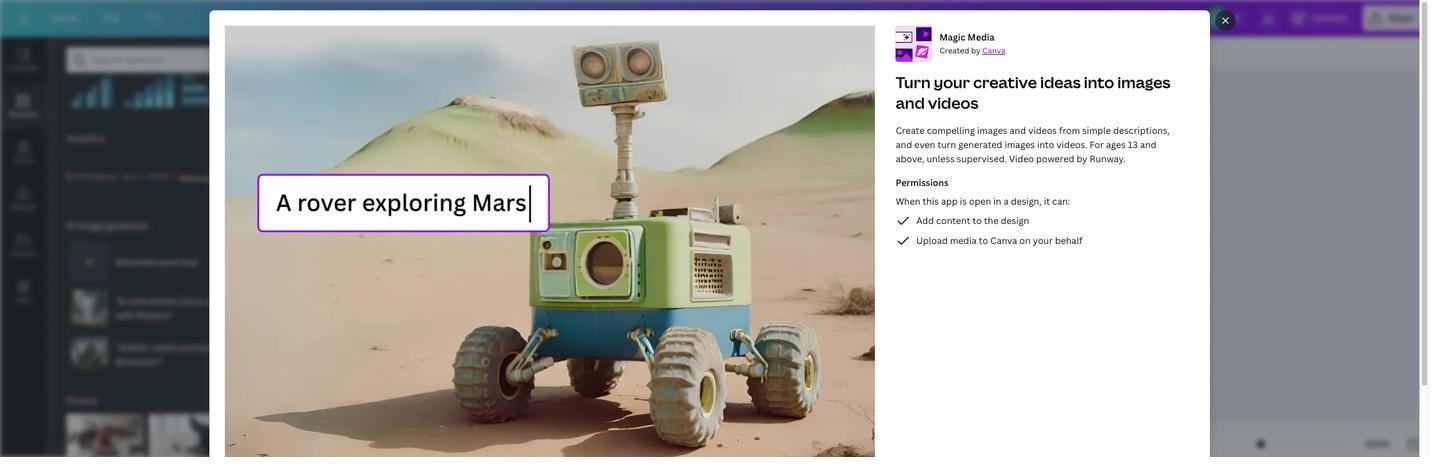 Task type: vqa. For each thing, say whether or not it's contained in the screenshot.
Grade 9 Grade
no



Task type: describe. For each thing, give the bounding box(es) containing it.
photos
[[66, 395, 97, 407]]

content
[[937, 215, 971, 227]]

apps
[[15, 295, 31, 304]]

open
[[969, 195, 992, 208]]

Search elements search field
[[92, 48, 242, 72]]

"a cute anime cat in a forest with flowers"
[[115, 295, 239, 322]]

down
[[664, 331, 689, 344]]

dinosaurs"
[[115, 356, 163, 368]]

images inside turn your creative ideas into images and videos
[[1118, 72, 1171, 93]]

all for graphics
[[249, 133, 258, 144]]

everyone
[[722, 345, 765, 358]]

created
[[940, 45, 970, 56]]

generated
[[959, 139, 1003, 151]]

can:
[[1053, 195, 1071, 208]]

add content to the design
[[917, 215, 1030, 227]]

videos inside create compelling images and videos from simple descriptions, and even turn generated images into videos. for ages 13 and above, unless supervised. video powered by runway.
[[1029, 124, 1057, 137]]

graphics
[[66, 132, 105, 144]]

turn
[[896, 72, 931, 93]]

try canva pro
[[1128, 12, 1188, 24]]

add inside "provide links to relevant resources write down questions and decisions add reminders for everyone enumerate miscellaneous information"
[[638, 345, 656, 358]]

descriptions,
[[1114, 124, 1170, 137]]

ai image generator
[[66, 220, 149, 232]]

the
[[984, 215, 999, 227]]

brand
[[14, 156, 33, 165]]

a inside "a cute anime cat in a forest with flowers"
[[206, 295, 211, 307]]

torn paper banner with space for text image
[[66, 151, 118, 203]]

convert button
[[1286, 5, 1358, 31]]

permissions when this app is open in a design, it can:
[[896, 177, 1071, 208]]

13
[[1128, 139, 1138, 151]]

uploads
[[10, 202, 36, 211]]

try canva pro button
[[1106, 5, 1199, 31]]

canva link
[[983, 45, 1006, 56]]

forest
[[213, 295, 239, 307]]

information
[[756, 360, 807, 373]]

your inside list
[[1033, 235, 1053, 247]]

when
[[896, 195, 921, 208]]

provide links to relevant resources write down questions and decisions add reminders for everyone enumerate miscellaneous information
[[638, 316, 807, 373]]

video
[[1010, 153, 1034, 165]]

upload media to canva on your behalf
[[917, 235, 1083, 247]]

miscellaneous
[[689, 360, 754, 373]]

ideas
[[1041, 72, 1081, 93]]

convert
[[1312, 12, 1348, 24]]

focused businessman using laptop image
[[149, 414, 226, 458]]

templates
[[7, 63, 39, 72]]

notes
[[617, 267, 696, 301]]

"a
[[115, 295, 125, 307]]

permissions
[[896, 177, 949, 189]]

is
[[960, 195, 967, 208]]

app
[[942, 195, 958, 208]]

on
[[1020, 235, 1031, 247]]

main menu bar
[[0, 0, 1430, 37]]

photos button
[[65, 389, 99, 414]]

reminders
[[659, 345, 705, 358]]

into inside create compelling images and videos from simple descriptions, and even turn generated images into videos. for ages 13 and above, unless supervised. video powered by runway.
[[1038, 139, 1055, 151]]

into inside turn your creative ideas into images and videos
[[1084, 72, 1115, 93]]

even
[[915, 139, 936, 151]]

enumerate
[[638, 360, 687, 373]]

projects
[[10, 249, 36, 258]]

for
[[707, 345, 719, 358]]

to for content
[[973, 215, 982, 227]]

simple
[[1083, 124, 1112, 137]]

magic write button
[[714, 132, 792, 152]]

Design title text field
[[1039, 5, 1101, 31]]

canva inside button
[[1144, 12, 1171, 24]]

anime
[[149, 295, 176, 307]]

by for magic media created by canva
[[972, 45, 981, 56]]

design,
[[1011, 195, 1042, 208]]

abstract border image
[[180, 151, 231, 203]]

1 vertical spatial images
[[978, 124, 1008, 137]]

"gothic
[[115, 342, 149, 354]]

by inside create compelling images and videos from simple descriptions, and even turn generated images into videos. for ages 13 and above, unless supervised. video powered by runway.
[[1077, 153, 1088, 165]]

resources
[[749, 316, 793, 329]]

design
[[1001, 215, 1030, 227]]

a inside permissions when this app is open in a design, it can:
[[1004, 195, 1009, 208]]

pro
[[1173, 12, 1188, 24]]

see all for graphics
[[233, 133, 258, 144]]

brand button
[[0, 130, 46, 176]]

links
[[675, 316, 695, 329]]

apps button
[[0, 269, 46, 315]]

see all for photos
[[233, 396, 258, 407]]

graphics button
[[65, 126, 107, 151]]

barista making coffee image
[[231, 414, 309, 458]]

see all button for graphics
[[232, 126, 259, 151]]



Task type: locate. For each thing, give the bounding box(es) containing it.
0 vertical spatial in
[[994, 195, 1002, 208]]

0 horizontal spatial add
[[638, 345, 656, 358]]

1 vertical spatial add
[[638, 345, 656, 358]]

0 vertical spatial see
[[233, 133, 247, 144]]

1 see from the top
[[233, 133, 247, 144]]

compelling
[[927, 124, 975, 137]]

and up create
[[896, 92, 925, 113]]

videos left from
[[1029, 124, 1057, 137]]

into
[[1084, 72, 1115, 93], [1038, 139, 1055, 151]]

cute
[[127, 295, 147, 307]]

2 see from the top
[[233, 396, 247, 407]]

your down the created on the right
[[934, 72, 970, 93]]

1 horizontal spatial by
[[972, 45, 981, 56]]

0 vertical spatial canva
[[1144, 12, 1171, 24]]

0 horizontal spatial in
[[195, 295, 203, 307]]

None text field
[[862, 145, 887, 188]]

2 horizontal spatial by
[[1077, 153, 1088, 165]]

2 see all button from the top
[[232, 389, 259, 414]]

1 vertical spatial canva
[[983, 45, 1006, 56]]

media
[[950, 235, 977, 247]]

0 vertical spatial by
[[972, 45, 981, 56]]

0 horizontal spatial your
[[158, 256, 178, 268]]

supervised.
[[957, 153, 1007, 165]]

canva inside list
[[991, 235, 1018, 247]]

0 vertical spatial see all button
[[232, 126, 259, 151]]

0 vertical spatial your
[[934, 72, 970, 93]]

1 vertical spatial see all
[[233, 396, 258, 407]]

1 all from the top
[[249, 133, 258, 144]]

elements
[[9, 110, 38, 119]]

1 vertical spatial a
[[206, 295, 211, 307]]

videos up compelling
[[928, 92, 979, 113]]

by
[[972, 45, 981, 56], [1077, 153, 1088, 165], [233, 342, 244, 354]]

and inside "provide links to relevant resources write down questions and decisions add reminders for everyone enumerate miscellaneous information"
[[738, 331, 755, 344]]

a left design,
[[1004, 195, 1009, 208]]

2 vertical spatial canva
[[991, 235, 1018, 247]]

all
[[249, 133, 258, 144], [249, 396, 258, 407]]

in inside permissions when this app is open in a design, it can:
[[994, 195, 1002, 208]]

0 vertical spatial write
[[763, 136, 787, 148]]

images
[[1118, 72, 1171, 93], [978, 124, 1008, 137], [1005, 139, 1035, 151]]

into up powered
[[1038, 139, 1055, 151]]

1 vertical spatial by
[[1077, 153, 1088, 165]]

runway.
[[1090, 153, 1126, 165]]

list
[[896, 213, 1184, 249]]

and right 13
[[1141, 139, 1157, 151]]

to inside "provide links to relevant resources write down questions and decisions add reminders for everyone enumerate miscellaneous information"
[[698, 316, 707, 329]]

your inside turn your creative ideas into images and videos
[[934, 72, 970, 93]]

videos
[[928, 92, 979, 113], [1029, 124, 1057, 137]]

images up generated
[[978, 124, 1008, 137]]

1 vertical spatial videos
[[1029, 124, 1057, 137]]

add inside list
[[917, 215, 934, 227]]

it
[[1044, 195, 1050, 208]]

0 horizontal spatial by
[[233, 342, 244, 354]]

and up above, on the right
[[896, 139, 913, 151]]

see up "easter banner" image in the top left of the page
[[233, 133, 247, 144]]

turn your creative ideas into images and videos
[[896, 72, 1171, 113]]

see all up barista making coffee image at the left of page
[[233, 396, 258, 407]]

1 vertical spatial in
[[195, 295, 203, 307]]

try
[[1128, 12, 1142, 24]]

0 vertical spatial all
[[249, 133, 258, 144]]

see all button for photos
[[232, 389, 259, 414]]

canva down media
[[983, 45, 1006, 56]]

teacher teaching students with digital art image
[[66, 414, 144, 458]]

0 vertical spatial videos
[[928, 92, 979, 113]]

0 vertical spatial magic
[[940, 31, 966, 43]]

uploads button
[[0, 176, 46, 222]]

unless
[[927, 153, 955, 165]]

powered
[[1037, 153, 1075, 165]]

write inside "provide links to relevant resources write down questions and decisions add reminders for everyone enumerate miscellaneous information"
[[638, 331, 661, 344]]

elements button
[[0, 83, 46, 130]]

2 vertical spatial your
[[158, 256, 178, 268]]

a left forest
[[206, 295, 211, 307]]

by down media
[[972, 45, 981, 56]]

0 horizontal spatial videos
[[928, 92, 979, 113]]

side panel tab list
[[0, 37, 46, 315]]

from
[[1060, 124, 1080, 137]]

1 vertical spatial to
[[979, 235, 989, 247]]

0 horizontal spatial a
[[206, 295, 211, 307]]

0 vertical spatial see all
[[233, 133, 258, 144]]

home link
[[41, 5, 88, 31]]

own
[[180, 256, 199, 268]]

to for links
[[698, 316, 707, 329]]

create compelling images and videos from simple descriptions, and even turn generated images into videos. for ages 13 and above, unless supervised. video powered by runway.
[[896, 124, 1170, 165]]

0 vertical spatial into
[[1084, 72, 1115, 93]]

add down the this
[[917, 215, 934, 227]]

videos inside turn your creative ideas into images and videos
[[928, 92, 979, 113]]

above,
[[896, 153, 925, 165]]

for
[[1090, 139, 1104, 151]]

by inside magic media created by canva
[[972, 45, 981, 56]]

group
[[471, 42, 539, 63]]

1 vertical spatial see all button
[[232, 389, 259, 414]]

provide
[[638, 316, 672, 329]]

creative
[[974, 72, 1037, 93]]

to right 'media'
[[979, 235, 989, 247]]

to
[[973, 215, 982, 227], [979, 235, 989, 247], [698, 316, 707, 329]]

2 vertical spatial by
[[233, 342, 244, 354]]

to left the on the top of page
[[973, 215, 982, 227]]

2 all from the top
[[249, 396, 258, 407]]

0 horizontal spatial into
[[1038, 139, 1055, 151]]

ages
[[1107, 139, 1126, 151]]

your for creative
[[934, 72, 970, 93]]

all for photos
[[249, 396, 258, 407]]

add up enumerate
[[638, 345, 656, 358]]

hide image
[[278, 216, 286, 278]]

generate
[[115, 256, 156, 268]]

0 vertical spatial to
[[973, 215, 982, 227]]

0 vertical spatial images
[[1118, 72, 1171, 93]]

and
[[896, 92, 925, 113], [1010, 124, 1027, 137], [896, 139, 913, 151], [1141, 139, 1157, 151], [738, 331, 755, 344]]

canva right try
[[1144, 12, 1171, 24]]

1 horizontal spatial into
[[1084, 72, 1115, 93]]

0 horizontal spatial write
[[638, 331, 661, 344]]

all up "easter banner" image in the top left of the page
[[249, 133, 258, 144]]

by for "gothic castle surrounded by dinosaurs"
[[233, 342, 244, 354]]

into right ideas
[[1084, 72, 1115, 93]]

0 vertical spatial a
[[1004, 195, 1009, 208]]

your
[[934, 72, 970, 93], [1033, 235, 1053, 247], [158, 256, 178, 268]]

easter banner image
[[237, 151, 288, 203]]

images up video
[[1005, 139, 1035, 151]]

with
[[115, 309, 134, 322]]

0 vertical spatial add
[[917, 215, 934, 227]]

1 vertical spatial your
[[1033, 235, 1053, 247]]

to for media
[[979, 235, 989, 247]]

1 vertical spatial see
[[233, 396, 247, 407]]

1 vertical spatial all
[[249, 396, 258, 407]]

behalf
[[1055, 235, 1083, 247]]

magic inside button
[[735, 136, 761, 148]]

and inside turn your creative ideas into images and videos
[[896, 92, 925, 113]]

2 horizontal spatial your
[[1033, 235, 1053, 247]]

2 vertical spatial images
[[1005, 139, 1035, 151]]

magic media created by canva
[[940, 31, 1006, 56]]

projects button
[[0, 222, 46, 269]]

templates button
[[0, 37, 46, 83]]

your right on
[[1033, 235, 1053, 247]]

canva inside magic media created by canva
[[983, 45, 1006, 56]]

castle
[[151, 342, 177, 354]]

magic
[[940, 31, 966, 43], [735, 136, 761, 148]]

home
[[52, 12, 78, 24]]

1 horizontal spatial videos
[[1029, 124, 1057, 137]]

surrounded
[[179, 342, 231, 354]]

all up barista making coffee image at the left of page
[[249, 396, 258, 407]]

and up video
[[1010, 124, 1027, 137]]

your for own
[[158, 256, 178, 268]]

flowers"
[[137, 309, 173, 322]]

2 see all from the top
[[233, 396, 258, 407]]

1 horizontal spatial your
[[934, 72, 970, 93]]

turn
[[938, 139, 957, 151]]

this
[[923, 195, 939, 208]]

see for photos
[[233, 396, 247, 407]]

to right links
[[698, 316, 707, 329]]

create
[[896, 124, 925, 137]]

1 vertical spatial magic
[[735, 136, 761, 148]]

in inside "a cute anime cat in a forest with flowers"
[[195, 295, 203, 307]]

1 see all button from the top
[[232, 126, 259, 151]]

by down videos.
[[1077, 153, 1088, 165]]

1 horizontal spatial magic
[[940, 31, 966, 43]]

relevant
[[709, 316, 746, 329]]

see for graphics
[[233, 133, 247, 144]]

0 horizontal spatial magic
[[735, 136, 761, 148]]

see all up "easter banner" image in the top left of the page
[[233, 133, 258, 144]]

abstract hand made pattern element image
[[123, 151, 175, 203]]

1 horizontal spatial a
[[1004, 195, 1009, 208]]

and up everyone
[[738, 331, 755, 344]]

questions
[[691, 331, 735, 344]]

None text field
[[626, 103, 702, 216]]

see up barista making coffee image at the left of page
[[233, 396, 247, 407]]

ai
[[66, 220, 75, 232]]

images up descriptions,
[[1118, 72, 1171, 93]]

1 vertical spatial into
[[1038, 139, 1055, 151]]

1 see all from the top
[[233, 133, 258, 144]]

generator
[[106, 220, 149, 232]]

your left own
[[158, 256, 178, 268]]

by inside the "gothic castle surrounded by dinosaurs"
[[233, 342, 244, 354]]

canva
[[1144, 12, 1171, 24], [983, 45, 1006, 56], [991, 235, 1018, 247]]

generate your own
[[115, 256, 199, 268]]

list containing add content to the design
[[896, 213, 1184, 249]]

magic inside magic media created by canva
[[940, 31, 966, 43]]

magic for magic write
[[735, 136, 761, 148]]

see all
[[233, 133, 258, 144], [233, 396, 258, 407]]

media
[[968, 31, 995, 43]]

in right 'cat'
[[195, 295, 203, 307]]

by right surrounded
[[233, 342, 244, 354]]

in right open
[[994, 195, 1002, 208]]

1 horizontal spatial add
[[917, 215, 934, 227]]

decisions
[[758, 331, 800, 344]]

1 horizontal spatial in
[[994, 195, 1002, 208]]

magic for magic media created by canva
[[940, 31, 966, 43]]

write inside button
[[763, 136, 787, 148]]

upload
[[917, 235, 948, 247]]

1 horizontal spatial write
[[763, 136, 787, 148]]

canva left on
[[991, 235, 1018, 247]]

2 vertical spatial to
[[698, 316, 707, 329]]

"gothic castle surrounded by dinosaurs"
[[115, 342, 244, 368]]

1 vertical spatial write
[[638, 331, 661, 344]]

magic write
[[735, 136, 787, 148]]

image
[[78, 220, 104, 232]]



